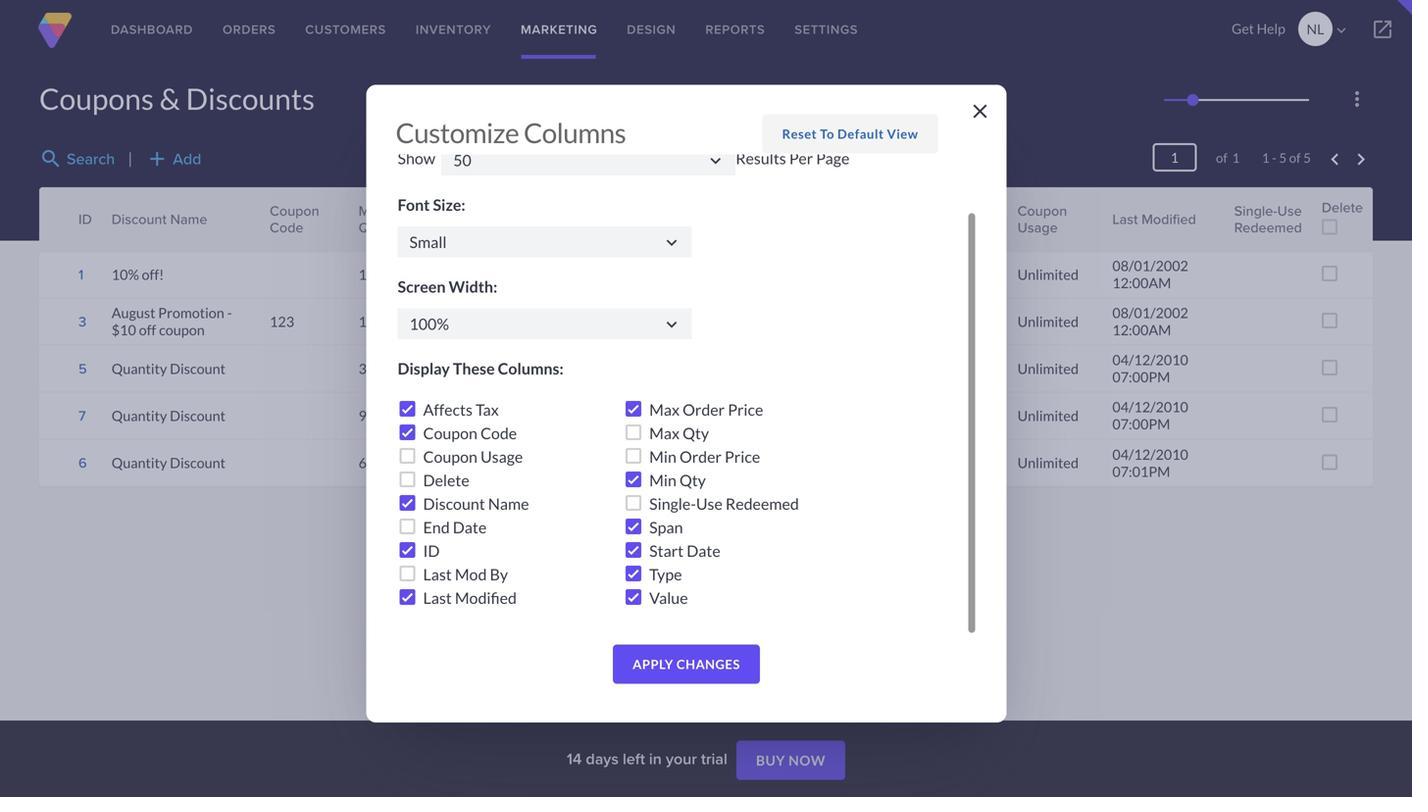 Task type: describe. For each thing, give the bounding box(es) containing it.
0 horizontal spatial single-use redeemed
[[649, 494, 799, 513]]

coupon usage link
[[1018, 200, 1093, 238]]

07:01pm
[[1112, 463, 1170, 480]]

show
[[398, 148, 441, 167]]

unlimited for 5
[[1018, 360, 1079, 377]]

apply changes
[[633, 657, 740, 672]]

6 link
[[78, 453, 87, 473]]

search
[[39, 147, 63, 171]]

settings
[[795, 20, 858, 39]]

1 vertical spatial modified
[[455, 588, 517, 607]]

of 1
[[1203, 150, 1240, 166]]

&
[[159, 81, 180, 116]]

close
[[968, 100, 992, 123]]

1 vertical spatial 
[[661, 232, 682, 253]]

add add
[[145, 147, 201, 171]]


[[1333, 22, 1350, 39]]

marketing
[[521, 20, 597, 39]]

buy now link
[[736, 741, 845, 780]]

04/12/2010 07:01pm
[[1112, 446, 1188, 480]]

delete element
[[1312, 187, 1373, 251]]

1 horizontal spatial max order price
[[649, 400, 763, 419]]

mode_editedit









coupon code element
[[260, 187, 349, 251]]

1 vertical spatial 3
[[358, 360, 367, 377]]

0 vertical spatial 
[[705, 150, 726, 171]]

nl
[[1307, 21, 1324, 37]]

default
[[837, 126, 884, 142]]

04/12/2010 07:00pm for 7
[[1112, 399, 1188, 432]]

orders
[[223, 20, 276, 39]]

8
[[417, 455, 425, 471]]

discounts
[[186, 81, 315, 116]]

11
[[417, 407, 433, 424]]

reset
[[782, 126, 817, 142]]

12:00am for 1
[[1112, 275, 1171, 291]]

0 horizontal spatial redeemed
[[726, 494, 799, 513]]

0 horizontal spatial date
[[453, 518, 487, 537]]

123
[[270, 313, 294, 330]]

get help
[[1232, 20, 1285, 37]]

qty inside min qty
[[358, 217, 381, 238]]

keyboard_arrow_left keyboard_arrow_right
[[1323, 148, 1373, 171]]

display these columns:
[[398, 359, 564, 378]]

1 horizontal spatial -
[[1272, 150, 1276, 166]]

14
[[567, 747, 582, 770]]

quantity for 5
[[112, 360, 167, 377]]

font
[[398, 195, 430, 214]]

12:00am for 3
[[1112, 322, 1171, 338]]

0 vertical spatial coupon usage
[[1018, 200, 1067, 238]]

 link
[[1353, 0, 1412, 59]]

08/01/2002 12:00am for 3
[[1112, 305, 1188, 338]]

y for 7
[[966, 407, 975, 424]]

screen width:
[[398, 277, 497, 296]]

08/01/2002 for 3
[[1112, 305, 1188, 321]]

type
[[649, 565, 682, 584]]

1 vertical spatial start
[[649, 541, 684, 560]]

value
[[649, 588, 688, 607]]

price inside max order price
[[564, 217, 596, 238]]

august
[[112, 305, 155, 321]]

reset to default view link
[[762, 114, 938, 153]]

coupons
[[39, 81, 154, 116]]

get
[[1232, 20, 1254, 37]]

04/12/2010 for 6
[[1112, 446, 1188, 463]]

5 link
[[78, 358, 87, 379]]

width:
[[449, 277, 497, 296]]

single- inside single-use redeemed
[[1234, 200, 1277, 221]]

now
[[789, 752, 826, 769]]

buy now
[[756, 752, 826, 769]]

1 horizontal spatial coupon code
[[423, 423, 517, 443]]

keyboard_arrow_right
[[1349, 148, 1373, 171]]

august promotion - $10 off coupon
[[112, 305, 232, 338]]

1 vertical spatial id
[[423, 541, 440, 560]]

0 horizontal spatial coupon code
[[270, 200, 319, 238]]

font size:
[[398, 195, 465, 214]]

quantity discount for 7
[[112, 407, 226, 424]]

end
[[423, 518, 450, 537]]

start inside start date
[[654, 200, 683, 221]]

customize columns
[[396, 116, 626, 149]]

9
[[358, 407, 367, 424]]

2 of from the left
[[1289, 150, 1301, 166]]

04/12/2010 for 5
[[1112, 352, 1188, 368]]

1 horizontal spatial max qty
[[649, 423, 709, 443]]

dashboard link
[[96, 0, 208, 59]]

1 vertical spatial discount name
[[423, 494, 529, 513]]

min qty link
[[358, 200, 397, 238]]

0 horizontal spatial delete
[[423, 470, 469, 490]]

help
[[1257, 20, 1285, 37]]

0 horizontal spatial 6
[[78, 453, 87, 473]]

single-useredeemed element
[[1224, 187, 1312, 251]]

mode_editedit









min order price element
[[467, 187, 555, 251]]

7 link
[[78, 405, 86, 426]]

off!
[[142, 266, 164, 283]]

max order price link
[[564, 200, 635, 238]]

unlimited for 6
[[1018, 455, 1079, 471]]

0 horizontal spatial max order price
[[564, 200, 631, 238]]

0 horizontal spatial max qty
[[417, 200, 443, 238]]

1 vertical spatial span
[[649, 518, 683, 537]]

1 link
[[78, 264, 84, 285]]

y for 6
[[966, 455, 975, 471]]

last mod by
[[423, 565, 508, 584]]

0 vertical spatial name
[[170, 209, 207, 229]]

1 horizontal spatial use
[[1277, 200, 1302, 221]]


[[1371, 18, 1394, 41]]

size:
[[433, 195, 465, 214]]

0 horizontal spatial id
[[78, 209, 92, 229]]

end date
[[423, 518, 487, 537]]

07:00pm for 7
[[1112, 416, 1170, 432]]

1 horizontal spatial 6
[[358, 455, 367, 471]]

0 vertical spatial redeemed
[[1234, 217, 1302, 238]]

off
[[139, 322, 156, 338]]

0 vertical spatial last
[[1112, 209, 1138, 229]]

page
[[816, 148, 850, 167]]

1 horizontal spatial code
[[480, 423, 517, 443]]

2 vertical spatial date
[[687, 541, 720, 560]]

per
[[789, 148, 813, 167]]

1 vertical spatial start date
[[649, 541, 720, 560]]

07:00pm for 5
[[1112, 369, 1170, 385]]

mod
[[455, 565, 487, 584]]

04/12/2010 07:00pm for 5
[[1112, 352, 1188, 385]]

1 horizontal spatial date
[[654, 217, 684, 238]]

affects
[[423, 400, 473, 419]]

these
[[453, 359, 495, 378]]

span link
[[966, 209, 998, 229]]

1 down "mode_editedit









min qty" element
[[358, 266, 367, 283]]

08/01/2002 for 1
[[1112, 258, 1188, 274]]

mode_editedit









max qty element
[[407, 187, 467, 251]]

10% off!
[[112, 266, 164, 283]]

quantity for 7
[[112, 407, 167, 424]]

1 horizontal spatial min qty
[[649, 470, 706, 490]]



Task type: vqa. For each thing, say whether or not it's contained in the screenshot.
eighth help_outline
no



Task type: locate. For each thing, give the bounding box(es) containing it.
0 vertical spatial start
[[654, 200, 683, 221]]

1 y from the top
[[966, 360, 975, 377]]

tax
[[476, 400, 499, 419]]

0 vertical spatial usage
[[1018, 217, 1058, 238]]

2 08/01/2002 from the top
[[1112, 305, 1188, 321]]

min
[[358, 200, 381, 221], [476, 200, 499, 221], [649, 447, 676, 466], [649, 470, 676, 490]]

keyboard_arrow_left link
[[1323, 148, 1347, 171]]

08/01/2002 12:00am
[[1112, 258, 1188, 291], [1112, 305, 1188, 338]]

start up the type
[[649, 541, 684, 560]]

changes
[[677, 657, 740, 672]]

date right end
[[453, 518, 487, 537]]

1 horizontal spatial redeemed
[[1234, 217, 1302, 238]]

quantity discount right 6 link
[[112, 455, 226, 471]]

1 04/12/2010 from the top
[[1112, 352, 1188, 368]]

date up value
[[687, 541, 720, 560]]

1 - 5 of 5
[[1262, 150, 1311, 166]]

affects tax
[[423, 400, 499, 419]]

y for 5
[[966, 360, 975, 377]]

discount name link
[[112, 209, 207, 229]]

coupon code left the 'min qty' link at top left
[[270, 200, 319, 238]]

0 horizontal spatial min order price
[[476, 200, 539, 238]]

1 horizontal spatial coupon usage
[[1018, 200, 1067, 238]]


[[705, 150, 726, 171], [661, 232, 682, 253], [661, 314, 682, 335]]

code
[[270, 217, 303, 238], [480, 423, 517, 443]]

0 vertical spatial last modified
[[1112, 209, 1196, 229]]

usage right span link
[[1018, 217, 1058, 238]]

promotion
[[158, 305, 224, 321]]

1 04/12/2010 07:00pm from the top
[[1112, 352, 1188, 385]]

start right max order price link
[[654, 200, 683, 221]]

1 horizontal spatial span
[[966, 209, 998, 229]]

- inside august promotion - $10 off coupon
[[227, 305, 232, 321]]

single- up the type
[[649, 494, 696, 513]]

discount
[[112, 209, 167, 229], [170, 360, 226, 377], [170, 407, 226, 424], [170, 455, 226, 471], [423, 494, 485, 513]]

design
[[627, 20, 676, 39]]

0 horizontal spatial discount name
[[112, 209, 207, 229]]

qty
[[358, 217, 381, 238], [417, 217, 439, 238], [683, 423, 709, 443], [679, 470, 706, 490]]

0 horizontal spatial of
[[1216, 150, 1228, 166]]

1 horizontal spatial modified
[[1141, 209, 1196, 229]]

1 vertical spatial last
[[423, 565, 452, 584]]

min qty up the type
[[649, 470, 706, 490]]

min order price link
[[476, 200, 545, 238]]

to
[[820, 126, 835, 142]]

last
[[1112, 209, 1138, 229], [423, 565, 452, 584], [423, 588, 452, 607]]

0 vertical spatial single-
[[1234, 200, 1277, 221]]

|
[[128, 149, 132, 168]]

name down add at the top left
[[170, 209, 207, 229]]

single- down 1 - 5 of 5 on the right
[[1234, 200, 1277, 221]]

mode_editedit









min qty element
[[349, 187, 407, 251]]

- right of 1
[[1272, 150, 1276, 166]]

3 04/12/2010 from the top
[[1112, 446, 1188, 463]]

display
[[398, 359, 450, 378]]

1 vertical spatial single-
[[649, 494, 696, 513]]

0 vertical spatial discount name
[[112, 209, 207, 229]]

0 vertical spatial 08/01/2002 12:00am
[[1112, 258, 1188, 291]]

id down end
[[423, 541, 440, 560]]

start date up the type
[[649, 541, 720, 560]]

1 vertical spatial use
[[696, 494, 723, 513]]

0 vertical spatial 04/12/2010
[[1112, 352, 1188, 368]]

1 horizontal spatial of
[[1289, 150, 1301, 166]]

0 vertical spatial max qty
[[417, 200, 443, 238]]

last left mod
[[423, 565, 452, 584]]

3 quantity from the top
[[112, 455, 167, 471]]

delete down keyboard_arrow_left keyboard_arrow_right
[[1322, 197, 1363, 218]]

1 quantity from the top
[[112, 360, 167, 377]]

single-use redeemed
[[1234, 200, 1302, 238], [649, 494, 799, 513]]

08/01/2002
[[1112, 258, 1188, 274], [1112, 305, 1188, 321]]

discount name up off!
[[112, 209, 207, 229]]

unlimited for 1
[[1018, 266, 1079, 283]]

last right 




coupon usage 'element'
[[1112, 209, 1138, 229]]

coupon usage
[[1018, 200, 1067, 238], [423, 447, 523, 466]]

quantity right 6 link
[[112, 455, 167, 471]]

quantity discount for 5
[[112, 360, 226, 377]]

keyboard_arrow_right link
[[1349, 148, 1373, 171]]

view
[[887, 126, 918, 142]]

quantity discount down coupon
[[112, 360, 226, 377]]

2 08/01/2002 12:00am from the top
[[1112, 305, 1188, 338]]

None text field
[[441, 144, 736, 175], [398, 226, 692, 257], [441, 144, 736, 175], [398, 226, 692, 257]]

nl 
[[1307, 21, 1350, 39]]

1 vertical spatial 04/12/2010 07:00pm
[[1112, 399, 1188, 432]]

search
[[67, 147, 115, 170]]

2 04/12/2010 07:00pm from the top
[[1112, 399, 1188, 432]]

3 up 9 on the left bottom of page
[[358, 360, 367, 377]]

2 12:00am from the top
[[1112, 322, 1171, 338]]

2 07:00pm from the top
[[1112, 416, 1170, 432]]

07:00pm
[[1112, 369, 1170, 385], [1112, 416, 1170, 432]]

name
[[170, 209, 207, 229], [488, 494, 529, 513]]

2 quantity discount from the top
[[112, 407, 226, 424]]

span up the type
[[649, 518, 683, 537]]

0 vertical spatial code
[[270, 217, 303, 238]]

single-use redeemed down 1 - 5 of 5 on the right
[[1234, 200, 1302, 238]]

start date link
[[654, 200, 701, 238]]

4 unlimited from the top
[[1018, 407, 1079, 424]]

0 vertical spatial 3
[[78, 311, 86, 332]]

0 horizontal spatial usage
[[480, 447, 523, 466]]

single-
[[1234, 200, 1277, 221], [649, 494, 696, 513]]






coupon usage element
[[1008, 187, 1103, 251]]

6 down 9 on the left bottom of page
[[358, 455, 367, 471]]

1 vertical spatial delete
[[423, 470, 469, 490]]

coupons & discounts
[[39, 81, 315, 116]]

order inside max order price
[[594, 200, 631, 221]]

start date
[[654, 200, 684, 238], [649, 541, 720, 560]]

unlimited for 7
[[1018, 407, 1079, 424]]

2 04/12/2010 from the top
[[1112, 399, 1188, 416]]

0 vertical spatial y
[[966, 360, 975, 377]]

keyboard_arrow_left
[[1323, 148, 1347, 171]]

1 vertical spatial 08/01/2002
[[1112, 305, 1188, 321]]

apply changes link
[[613, 645, 760, 684]]

1 left the 10%
[[78, 264, 84, 285]]

-
[[1272, 150, 1276, 166], [227, 305, 232, 321]]

id up the 1 link
[[78, 209, 92, 229]]

delete
[[1322, 197, 1363, 218], [423, 470, 469, 490]]

1 left 1 - 5 of 5 on the right
[[1232, 150, 1240, 166]]

0 horizontal spatial 3
[[78, 311, 86, 332]]

unlimited
[[1018, 266, 1079, 283], [1018, 313, 1079, 330], [1018, 360, 1079, 377], [1018, 407, 1079, 424], [1018, 455, 1079, 471]]

5
[[1279, 150, 1287, 166], [1303, 150, 1311, 166], [78, 358, 87, 379], [417, 360, 425, 377]]

discount name
[[112, 209, 207, 229], [423, 494, 529, 513]]

0 horizontal spatial code
[[270, 217, 303, 238]]

1 unlimited from the top
[[1018, 266, 1079, 283]]

quantity down off
[[112, 360, 167, 377]]

name up by
[[488, 494, 529, 513]]

unlimited for 3
[[1018, 313, 1079, 330]]

inventory
[[416, 20, 491, 39]]

add
[[145, 147, 169, 171]]

6 down 7
[[78, 453, 87, 473]]

04/12/2010 for 7
[[1112, 399, 1188, 416]]

3 quantity discount from the top
[[112, 455, 226, 471]]

0 vertical spatial span
[[966, 209, 998, 229]]

coupon code
[[270, 200, 319, 238], [423, 423, 517, 443]]

0 horizontal spatial coupon usage
[[423, 447, 523, 466]]

mode_editedit









span element
[[956, 187, 1008, 251]]

1 right 123
[[358, 313, 367, 330]]

1 quantity discount from the top
[[112, 360, 226, 377]]

buy
[[756, 752, 785, 769]]

apply
[[633, 657, 674, 672]]

max qty link
[[417, 200, 457, 238]]

1 vertical spatial min order price
[[649, 447, 760, 466]]

0 vertical spatial use
[[1277, 200, 1302, 221]]

1 horizontal spatial 3
[[358, 360, 367, 377]]

mode_editedit









discount name element
[[102, 187, 260, 251]]

2 quantity from the top
[[112, 407, 167, 424]]

0 vertical spatial max order price
[[564, 200, 631, 238]]

1 vertical spatial max qty
[[649, 423, 709, 443]]

1 horizontal spatial name
[[488, 494, 529, 513]]

columns
[[524, 116, 626, 149]]

discount for 7
[[170, 407, 226, 424]]

code left "mode_editedit









min qty" element
[[270, 217, 303, 238]]

1 of from the left
[[1216, 150, 1228, 166]]

0 horizontal spatial span
[[649, 518, 683, 537]]

last modified link
[[1112, 209, 1196, 229]]

1 horizontal spatial usage
[[1018, 217, 1058, 238]]

0 horizontal spatial name
[[170, 209, 207, 229]]

reset to default view
[[782, 126, 918, 142]]

1 right of 1
[[1262, 150, 1269, 166]]

0 vertical spatial start date
[[654, 200, 684, 238]]

0 horizontal spatial modified
[[455, 588, 517, 607]]

1 vertical spatial y
[[966, 407, 975, 424]]

code inside coupon code link
[[270, 217, 303, 238]]

0 vertical spatial min order price
[[476, 200, 539, 238]]

0 vertical spatial date
[[654, 217, 684, 238]]

1 vertical spatial -
[[227, 305, 232, 321]]

discount for 5
[[170, 360, 226, 377]]

span left 




coupon usage 'element'
[[966, 209, 998, 229]]

mode_editedit









max order price element
[[555, 187, 644, 251]]

1 vertical spatial single-use redeemed
[[649, 494, 799, 513]]

date
[[654, 217, 684, 238], [453, 518, 487, 537], [687, 541, 720, 560]]

08/01/2002 12:00am for 1
[[1112, 258, 1188, 291]]

of left 1 - 5 of 5 on the right
[[1216, 150, 1228, 166]]

coupon
[[159, 322, 205, 338]]

results per page
[[736, 148, 850, 167]]

1 horizontal spatial id
[[423, 541, 440, 560]]

quantity discount
[[112, 360, 226, 377], [112, 407, 226, 424], [112, 455, 226, 471]]

of left keyboard_arrow_left
[[1289, 150, 1301, 166]]

10%
[[112, 266, 139, 283]]

quantity discount for 6
[[112, 455, 226, 471]]

1 vertical spatial coupon code
[[423, 423, 517, 443]]

coupon usage right span link
[[1018, 200, 1067, 238]]

$10
[[112, 322, 136, 338]]

succeed online with volusion's shopping cart software image
[[35, 13, 75, 48]]

2 vertical spatial 
[[661, 314, 682, 335]]

1 08/01/2002 from the top
[[1112, 258, 1188, 274]]

min qty left font
[[358, 200, 381, 238]]

0 vertical spatial 12:00am
[[1112, 275, 1171, 291]]

1 vertical spatial max order price
[[649, 400, 763, 419]]

search search
[[39, 147, 115, 171]]

quantity discount right 7
[[112, 407, 226, 424]]

1 vertical spatial quantity
[[112, 407, 167, 424]]

1 vertical spatial 08/01/2002 12:00am
[[1112, 305, 1188, 338]]

discount name up end date
[[423, 494, 529, 513]]

discount for 6
[[170, 455, 226, 471]]

- right promotion
[[227, 305, 232, 321]]

1 vertical spatial code
[[480, 423, 517, 443]]

by
[[490, 565, 508, 584]]

single-use redeemed up the type
[[649, 494, 799, 513]]

usage down tax
[[480, 447, 523, 466]]

y
[[966, 360, 975, 377], [966, 407, 975, 424], [966, 455, 975, 471]]

usage inside coupon usage
[[1018, 217, 1058, 238]]

1 horizontal spatial single-use redeemed
[[1234, 200, 1302, 238]]

1 vertical spatial redeemed
[[726, 494, 799, 513]]

code down tax
[[480, 423, 517, 443]]

mode_editedit









start date element
[[644, 187, 711, 251]]

1 horizontal spatial last modified
[[1112, 209, 1196, 229]]

None text field
[[398, 308, 692, 339]]

coupon code down affects tax
[[423, 423, 517, 443]]

modified
[[1141, 209, 1196, 229], [455, 588, 517, 607]]

delete up end date
[[423, 470, 469, 490]]

3 link
[[78, 311, 86, 332]]

date right mode_editedit









max order price element
[[654, 217, 684, 238]]

max qty
[[417, 200, 443, 238], [649, 423, 709, 443]]

span
[[966, 209, 998, 229], [649, 518, 683, 537]]

2 unlimited from the top
[[1018, 313, 1079, 330]]

2 vertical spatial quantity
[[112, 455, 167, 471]]

0 horizontal spatial -
[[227, 305, 232, 321]]

1 08/01/2002 12:00am from the top
[[1112, 258, 1188, 291]]

0 horizontal spatial single-
[[649, 494, 696, 513]]

last down last mod by
[[423, 588, 452, 607]]

id link
[[78, 209, 92, 229]]

screen
[[398, 277, 446, 296]]

0 vertical spatial single-use redeemed
[[1234, 200, 1302, 238]]

0 vertical spatial 04/12/2010 07:00pm
[[1112, 352, 1188, 385]]

3 left $10
[[78, 311, 86, 332]]

0 horizontal spatial last modified
[[423, 588, 517, 607]]

coupon usage down affects tax
[[423, 447, 523, 466]]

3
[[78, 311, 86, 332], [358, 360, 367, 377]]

1 vertical spatial 12:00am
[[1112, 322, 1171, 338]]

5 unlimited from the top
[[1018, 455, 1079, 471]]

0 vertical spatial quantity
[[112, 360, 167, 377]]

usage
[[1018, 217, 1058, 238], [480, 447, 523, 466]]

1 horizontal spatial delete
[[1322, 197, 1363, 218]]

1 vertical spatial usage
[[480, 447, 523, 466]]

customize
[[396, 116, 519, 149]]

1 vertical spatial coupon usage
[[423, 447, 523, 466]]

dashboard
[[111, 20, 193, 39]]

start date right max order price link
[[654, 200, 684, 238]]

3 unlimited from the top
[[1018, 360, 1079, 377]]

1 vertical spatial 07:00pm
[[1112, 416, 1170, 432]]

3 y from the top
[[966, 455, 975, 471]]

0 horizontal spatial min qty
[[358, 200, 381, 238]]






id element
[[39, 187, 102, 251]]

quantity for 6
[[112, 455, 167, 471]]

1 12:00am from the top
[[1112, 275, 1171, 291]]

2 vertical spatial last
[[423, 588, 452, 607]]

7
[[78, 405, 86, 426]]

1 vertical spatial name
[[488, 494, 529, 513]]

04/12/2010 07:00pm
[[1112, 352, 1188, 385], [1112, 399, 1188, 432]]

1 07:00pm from the top
[[1112, 369, 1170, 385]]

quantity
[[112, 360, 167, 377], [112, 407, 167, 424], [112, 455, 167, 471]]

quantity right 7 link
[[112, 407, 167, 424]]






last modified element
[[1103, 187, 1224, 251]]

1 vertical spatial date
[[453, 518, 487, 537]]

max inside max order price
[[564, 200, 590, 221]]

0 vertical spatial delete
[[1322, 197, 1363, 218]]

0 vertical spatial quantity discount
[[112, 360, 226, 377]]

2 y from the top
[[966, 407, 975, 424]]



